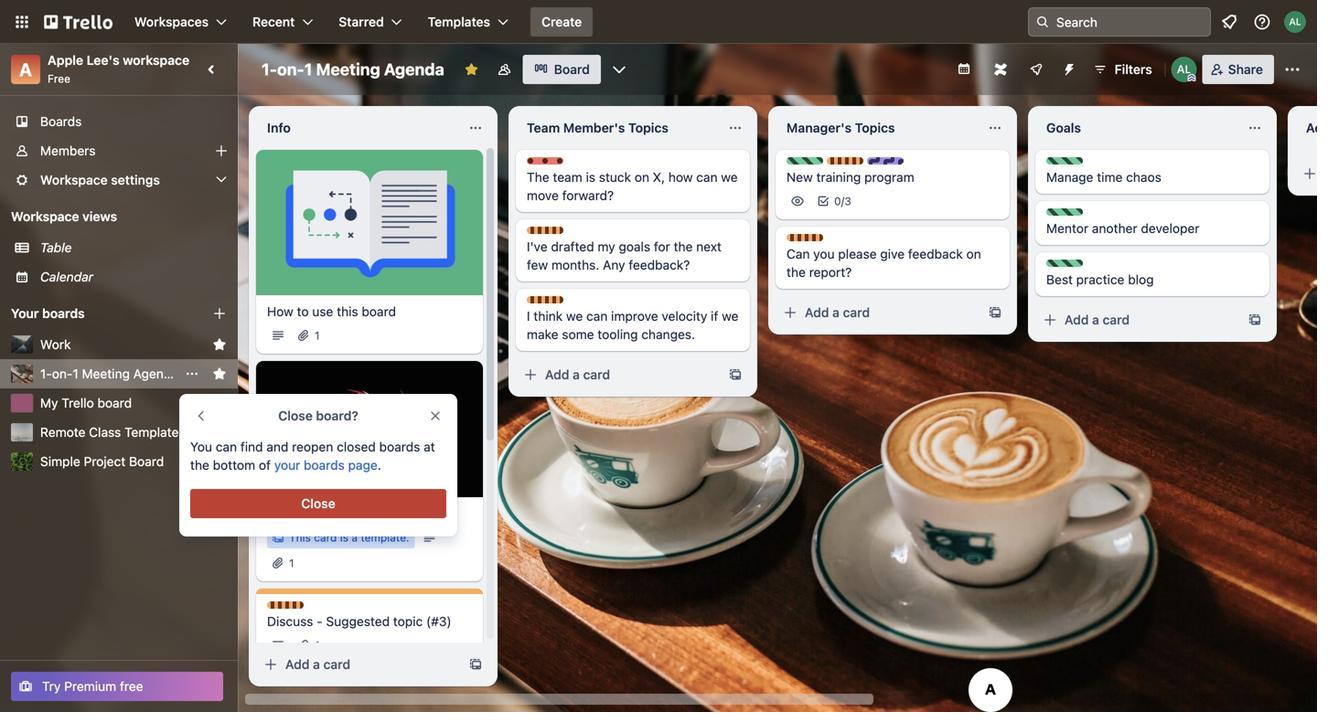 Task type: describe. For each thing, give the bounding box(es) containing it.
return to previous screen image
[[194, 409, 209, 424]]

you
[[814, 247, 835, 262]]

if
[[711, 309, 719, 324]]

1- inside text field
[[262, 59, 277, 79]]

blocker - timely discussion (#4) link
[[267, 505, 472, 523]]

trello
[[62, 396, 94, 411]]

work
[[40, 337, 71, 352]]

a down blocker - timely discussion (#4)
[[352, 532, 358, 544]]

blocker - timely discussion (#4)
[[267, 506, 458, 522]]

agenda inside '1-on-1 meeting agenda' text field
[[384, 59, 444, 79]]

topics inside text field
[[855, 120, 895, 135]]

your
[[11, 306, 39, 321]]

drafted
[[551, 239, 594, 254]]

table link
[[40, 239, 227, 257]]

card down suggested on the bottom
[[323, 657, 350, 672]]

this
[[289, 532, 311, 544]]

2 starred icon image from the top
[[212, 367, 227, 382]]

mentor
[[1047, 221, 1089, 236]]

color: red, title: "blocker" element
[[527, 157, 585, 171]]

closed
[[337, 440, 376, 455]]

your boards
[[11, 306, 85, 321]]

card for you
[[843, 305, 870, 320]]

mentor another developer link
[[1047, 220, 1259, 238]]

try premium free
[[42, 679, 143, 694]]

workspace views
[[11, 209, 117, 224]]

a
[[19, 59, 32, 80]]

primary element
[[0, 0, 1317, 44]]

discuss for i've
[[545, 228, 587, 241]]

program
[[865, 170, 915, 185]]

this member is an admin of this board. image
[[1188, 74, 1196, 82]]

Team Member's Topics text field
[[516, 113, 717, 143]]

feedback
[[908, 247, 963, 262]]

you can find and reopen closed boards at the bottom of
[[190, 440, 435, 473]]

recent
[[253, 14, 295, 29]]

next
[[696, 239, 722, 254]]

1 down discuss discuss - suggested topic (#3)
[[315, 640, 320, 652]]

workspace settings
[[40, 172, 160, 188]]

templates
[[428, 14, 490, 29]]

forward?
[[562, 188, 614, 203]]

star or unstar board image
[[464, 62, 479, 77]]

manager's
[[787, 120, 852, 135]]

power ups image
[[1029, 62, 1044, 77]]

boards for your boards page .
[[304, 458, 345, 473]]

free
[[120, 679, 143, 694]]

for
[[654, 239, 670, 254]]

1 down this
[[289, 557, 294, 570]]

this
[[337, 304, 358, 319]]

suggested
[[326, 614, 390, 630]]

workspace for workspace settings
[[40, 172, 108, 188]]

color: orange, title: "discuss" element for if
[[527, 296, 587, 310]]

use
[[312, 304, 333, 319]]

card for another
[[1103, 312, 1130, 328]]

add down discuss discuss - suggested topic (#3)
[[285, 657, 310, 672]]

Board name text field
[[253, 55, 454, 84]]

color: orange, title: "discuss" element up the 3
[[827, 157, 887, 171]]

color: orange, title: "discuss" element down this
[[267, 602, 327, 616]]

and
[[267, 440, 289, 455]]

share button
[[1203, 55, 1274, 84]]

is inside blocker the team is stuck on x, how can we move forward?
[[586, 170, 596, 185]]

class
[[89, 425, 121, 440]]

manage time chaos link
[[1047, 168, 1259, 187]]

add board image
[[212, 306, 227, 321]]

goal best practice blog
[[1047, 261, 1154, 287]]

meeting inside text field
[[316, 59, 380, 79]]

discuss for discuss
[[285, 603, 327, 616]]

0 notifications image
[[1219, 11, 1241, 33]]

views
[[82, 209, 117, 224]]

velocity
[[662, 309, 708, 324]]

on- inside text field
[[277, 59, 304, 79]]

new training program link
[[787, 168, 999, 187]]

blog
[[1128, 272, 1154, 287]]

on- inside button
[[52, 366, 73, 382]]

color: green, title: "goal" element down manager's
[[787, 157, 829, 171]]

0 / 3
[[834, 195, 852, 208]]

show menu image
[[1284, 60, 1302, 79]]

calendar power-up image
[[957, 61, 971, 76]]

boards for your boards
[[42, 306, 85, 321]]

workspace for workspace views
[[11, 209, 79, 224]]

workspaces button
[[124, 7, 238, 37]]

apple
[[48, 53, 83, 68]]

blocker for the
[[545, 158, 585, 171]]

lee's
[[87, 53, 120, 68]]

feedback?
[[629, 258, 690, 273]]

best
[[1047, 272, 1073, 287]]

add a card for you
[[805, 305, 870, 320]]

add a card for another
[[1065, 312, 1130, 328]]

changes.
[[642, 327, 695, 342]]

1 starred icon image from the top
[[212, 338, 227, 352]]

training
[[817, 170, 861, 185]]

template.
[[361, 532, 410, 544]]

i think we can improve velocity if we make some tooling changes. link
[[527, 307, 739, 344]]

my
[[40, 396, 58, 411]]

topic
[[393, 614, 423, 630]]

think
[[534, 309, 563, 324]]

.
[[378, 458, 381, 473]]

Goals text field
[[1036, 113, 1237, 143]]

close for close board?
[[278, 408, 313, 424]]

add a card button for developer
[[1036, 306, 1241, 335]]

reassign
[[886, 158, 933, 171]]

create from template… image
[[988, 306, 1003, 320]]

a down discuss discuss - suggested topic (#3)
[[313, 657, 320, 672]]

best practice blog link
[[1047, 271, 1259, 289]]

add a card button down suggested on the bottom
[[256, 650, 461, 680]]

to
[[297, 304, 309, 319]]

apple lee's workspace link
[[48, 53, 190, 68]]

create
[[542, 14, 582, 29]]

we right if
[[722, 309, 739, 324]]

member's
[[563, 120, 625, 135]]

meeting inside button
[[82, 366, 130, 382]]

improve
[[611, 309, 658, 324]]

info
[[267, 120, 291, 135]]

goal for mentor
[[1065, 210, 1089, 222]]

how
[[267, 304, 293, 319]]

color: purple, title: "reassign" element
[[867, 157, 933, 171]]

board inside 'link'
[[129, 454, 164, 469]]

can inside you can find and reopen closed boards at the bottom of
[[216, 440, 237, 455]]

starred
[[339, 14, 384, 29]]

color: orange, title: "discuss" element for the
[[787, 234, 847, 248]]

open information menu image
[[1253, 13, 1272, 31]]

simple project board
[[40, 454, 164, 469]]

the inside you can find and reopen closed boards at the bottom of
[[190, 458, 209, 473]]

3
[[845, 195, 852, 208]]

how to use this board
[[267, 304, 396, 319]]

manage
[[1047, 170, 1094, 185]]

can you please give feedback on the report? link
[[787, 245, 999, 282]]

1 inside text field
[[304, 59, 312, 79]]

team
[[527, 120, 560, 135]]

move
[[527, 188, 559, 203]]

my trello board link
[[40, 394, 227, 413]]

the inside discuss i've drafted my goals for the next few months. any feedback?
[[674, 239, 693, 254]]

on inside blocker the team is stuck on x, how can we move forward?
[[635, 170, 650, 185]]

discuss i've drafted my goals for the next few months. any feedback?
[[527, 228, 722, 273]]

can inside blocker the team is stuck on x, how can we move forward?
[[696, 170, 718, 185]]

workspace settings button
[[0, 166, 238, 195]]

add for i've drafted my goals for the next few months. any feedback?
[[545, 367, 569, 382]]

0
[[834, 195, 841, 208]]

1 inside button
[[73, 366, 78, 382]]

free
[[48, 72, 70, 85]]

another
[[1092, 221, 1138, 236]]

topics inside text box
[[629, 120, 669, 135]]

back to home image
[[44, 7, 113, 37]]

discussion
[[367, 506, 429, 522]]

create from template… image for best practice blog
[[1248, 313, 1263, 328]]

how to use this board link
[[267, 303, 472, 321]]

add a card for drafted
[[545, 367, 610, 382]]

board inside my trello board link
[[97, 396, 132, 411]]

color: green, title: "goal" element for mentor
[[1047, 209, 1089, 222]]

agenda inside 1-on-1 meeting agenda button
[[133, 366, 178, 382]]



Task type: locate. For each thing, give the bounding box(es) containing it.
can
[[787, 247, 810, 262]]

1 vertical spatial workspace
[[11, 209, 79, 224]]

workspace
[[40, 172, 108, 188], [11, 209, 79, 224]]

0 vertical spatial 1-
[[262, 59, 277, 79]]

0 horizontal spatial create from template… image
[[468, 658, 483, 672]]

my
[[598, 239, 615, 254]]

goal down manager's
[[805, 158, 829, 171]]

discuss for i
[[545, 297, 587, 310]]

ac
[[1306, 120, 1317, 135]]

timely
[[324, 506, 363, 522]]

1-on-1 meeting agenda down work button
[[40, 366, 178, 382]]

meeting down work button
[[82, 366, 130, 382]]

1 horizontal spatial 1-on-1 meeting agenda
[[262, 59, 444, 79]]

meeting down starred on the left top
[[316, 59, 380, 79]]

1 vertical spatial can
[[586, 309, 608, 324]]

try premium free button
[[11, 672, 223, 702]]

0 vertical spatial agenda
[[384, 59, 444, 79]]

remote class template
[[40, 425, 179, 440]]

boards link
[[0, 107, 238, 136]]

1 vertical spatial create from template… image
[[728, 368, 743, 382]]

0 horizontal spatial board
[[129, 454, 164, 469]]

0 vertical spatial meeting
[[316, 59, 380, 79]]

close popover image
[[428, 409, 443, 424]]

board
[[362, 304, 396, 319], [97, 396, 132, 411]]

0 horizontal spatial boards
[[42, 306, 85, 321]]

add a card down suggested on the bottom
[[285, 657, 350, 672]]

goal down mentor
[[1065, 261, 1089, 274]]

1 vertical spatial agenda
[[133, 366, 178, 382]]

the down the can
[[787, 265, 806, 280]]

recent button
[[242, 7, 324, 37]]

starred icon image
[[212, 338, 227, 352], [212, 367, 227, 382]]

0 vertical spatial close
[[278, 408, 313, 424]]

i've drafted my goals for the next few months. any feedback? link
[[527, 238, 739, 274]]

1 vertical spatial the
[[787, 265, 806, 280]]

a for you
[[833, 305, 840, 320]]

1-on-1 meeting agenda inside text field
[[262, 59, 444, 79]]

1 horizontal spatial agenda
[[384, 59, 444, 79]]

color: green, title: "goal" element down goals at right top
[[1047, 157, 1089, 171]]

add a card button down can you please give feedback on the report? link
[[776, 298, 981, 328]]

goal
[[805, 158, 829, 171], [1065, 158, 1089, 171], [1065, 210, 1089, 222], [1065, 261, 1089, 274]]

add a card button for please
[[776, 298, 981, 328]]

add a card button
[[776, 298, 981, 328], [1036, 306, 1241, 335], [516, 360, 721, 390], [256, 650, 461, 680]]

0 horizontal spatial 1-
[[40, 366, 52, 382]]

color: green, title: "goal" element for manage
[[1047, 157, 1089, 171]]

1
[[304, 59, 312, 79], [315, 329, 320, 342], [73, 366, 78, 382], [289, 557, 294, 570], [315, 640, 320, 652]]

1 vertical spatial board
[[129, 454, 164, 469]]

1 vertical spatial 1-
[[40, 366, 52, 382]]

board down template
[[129, 454, 164, 469]]

1 horizontal spatial boards
[[304, 458, 345, 473]]

workspace navigation collapse icon image
[[199, 57, 225, 82]]

add a card button for my
[[516, 360, 721, 390]]

on inside the discuss can you please give feedback on the report?
[[967, 247, 981, 262]]

1 vertical spatial close
[[301, 496, 335, 511]]

color: green, title: "goal" element down mentor
[[1047, 260, 1089, 274]]

0 vertical spatial workspace
[[40, 172, 108, 188]]

the
[[527, 170, 550, 185]]

agenda left the star or unstar board image at the top left of page
[[384, 59, 444, 79]]

1 horizontal spatial board
[[554, 62, 590, 77]]

can inside discuss i think we can improve velocity if we make some tooling changes.
[[586, 309, 608, 324]]

1 vertical spatial meeting
[[82, 366, 130, 382]]

0 vertical spatial the
[[674, 239, 693, 254]]

1 horizontal spatial create from template… image
[[728, 368, 743, 382]]

0 horizontal spatial blocker
[[267, 506, 311, 522]]

bottom
[[213, 458, 255, 473]]

new training program
[[787, 170, 915, 185]]

close for close
[[301, 496, 335, 511]]

0 vertical spatial starred icon image
[[212, 338, 227, 352]]

goal down manage
[[1065, 210, 1089, 222]]

boards down reopen
[[304, 458, 345, 473]]

0 vertical spatial boards
[[42, 306, 85, 321]]

x,
[[653, 170, 665, 185]]

add a card down some at left
[[545, 367, 610, 382]]

color: orange, title: "discuss" element up the months.
[[527, 227, 587, 241]]

add a card down report?
[[805, 305, 870, 320]]

1 horizontal spatial meeting
[[316, 59, 380, 79]]

is up forward?
[[586, 170, 596, 185]]

the down you
[[190, 458, 209, 473]]

board inside how to use this board link
[[362, 304, 396, 319]]

some
[[562, 327, 594, 342]]

color: green, title: "goal" element
[[787, 157, 829, 171], [1047, 157, 1089, 171], [1047, 209, 1089, 222], [1047, 260, 1089, 274]]

0 horizontal spatial board
[[97, 396, 132, 411]]

on- down work
[[52, 366, 73, 382]]

close inside button
[[301, 496, 335, 511]]

card down some at left
[[583, 367, 610, 382]]

automation image
[[1055, 55, 1080, 81]]

0 vertical spatial can
[[696, 170, 718, 185]]

0 horizontal spatial on-
[[52, 366, 73, 382]]

your boards with 5 items element
[[11, 303, 185, 325]]

we inside blocker the team is stuck on x, how can we move forward?
[[721, 170, 738, 185]]

premium
[[64, 679, 116, 694]]

-
[[315, 506, 321, 522], [317, 614, 323, 630]]

0 vertical spatial create from template… image
[[1248, 313, 1263, 328]]

board link
[[523, 55, 601, 84]]

board down 1-on-1 meeting agenda button
[[97, 396, 132, 411]]

discuss inside the discuss can you please give feedback on the report?
[[805, 235, 847, 248]]

we
[[721, 170, 738, 185], [566, 309, 583, 324], [722, 309, 739, 324]]

developer
[[1141, 221, 1200, 236]]

add down "best"
[[1065, 312, 1089, 328]]

add a card button down blog on the top right of page
[[1036, 306, 1241, 335]]

the
[[674, 239, 693, 254], [787, 265, 806, 280], [190, 458, 209, 473]]

manager's topics
[[787, 120, 895, 135]]

discuss inside discuss i think we can improve velocity if we make some tooling changes.
[[545, 297, 587, 310]]

page
[[348, 458, 378, 473]]

stuck
[[599, 170, 631, 185]]

1 vertical spatial on-
[[52, 366, 73, 382]]

your boards page link
[[274, 458, 378, 473]]

0 vertical spatial -
[[315, 506, 321, 522]]

goal left time
[[1065, 158, 1089, 171]]

boards inside you can find and reopen closed boards at the bottom of
[[379, 440, 420, 455]]

a down report?
[[833, 305, 840, 320]]

practice
[[1077, 272, 1125, 287]]

topics up 'discuss reassign'
[[855, 120, 895, 135]]

add a card button down tooling
[[516, 360, 721, 390]]

the team is stuck on x, how can we move forward? link
[[527, 168, 739, 205]]

agenda left "board actions menu" 'icon'
[[133, 366, 178, 382]]

1 topics from the left
[[629, 120, 669, 135]]

starred icon image right "board actions menu" 'icon'
[[212, 367, 227, 382]]

1-on-1 meeting agenda button
[[40, 365, 178, 383]]

goal for manage
[[1065, 158, 1089, 171]]

0 vertical spatial is
[[586, 170, 596, 185]]

boards up "."
[[379, 440, 420, 455]]

color: green, title: "goal" element for best
[[1047, 260, 1089, 274]]

the inside the discuss can you please give feedback on the report?
[[787, 265, 806, 280]]

1- inside button
[[40, 366, 52, 382]]

Search field
[[1050, 8, 1210, 36]]

members link
[[0, 136, 238, 166]]

reopen
[[292, 440, 333, 455]]

discuss reassign
[[845, 158, 933, 171]]

confluence icon image
[[994, 63, 1007, 76]]

close button
[[190, 489, 446, 519]]

blocker up this
[[267, 506, 311, 522]]

we right how at the right of the page
[[721, 170, 738, 185]]

share
[[1228, 62, 1263, 77]]

2 topics from the left
[[855, 120, 895, 135]]

1 horizontal spatial blocker
[[545, 158, 585, 171]]

goal for best
[[1065, 261, 1089, 274]]

workspace down members
[[40, 172, 108, 188]]

color: orange, title: "discuss" element
[[827, 157, 887, 171], [527, 227, 587, 241], [787, 234, 847, 248], [527, 296, 587, 310], [267, 602, 327, 616]]

- left the timely on the left of page
[[315, 506, 321, 522]]

report?
[[809, 265, 852, 280]]

0 horizontal spatial can
[[216, 440, 237, 455]]

0 horizontal spatial on
[[635, 170, 650, 185]]

a link
[[11, 55, 40, 84]]

a down some at left
[[573, 367, 580, 382]]

color: orange, title: "discuss" element up report?
[[787, 234, 847, 248]]

0 horizontal spatial is
[[340, 532, 349, 544]]

0 vertical spatial board
[[362, 304, 396, 319]]

agenda
[[384, 59, 444, 79], [133, 366, 178, 382]]

board right this on the left of page
[[362, 304, 396, 319]]

on- down recent popup button
[[277, 59, 304, 79]]

goal inside goal mentor another developer
[[1065, 210, 1089, 222]]

2 horizontal spatial can
[[696, 170, 718, 185]]

2 vertical spatial create from template… image
[[468, 658, 483, 672]]

1 vertical spatial 1-on-1 meeting agenda
[[40, 366, 178, 382]]

is
[[586, 170, 596, 185], [340, 532, 349, 544]]

this card is a template.
[[289, 532, 410, 544]]

(#4)
[[433, 506, 458, 522]]

Info text field
[[256, 113, 457, 143]]

1 horizontal spatial board
[[362, 304, 396, 319]]

card
[[843, 305, 870, 320], [1103, 312, 1130, 328], [583, 367, 610, 382], [314, 532, 337, 544], [323, 657, 350, 672]]

0 horizontal spatial the
[[190, 458, 209, 473]]

members
[[40, 143, 96, 158]]

1 vertical spatial -
[[317, 614, 323, 630]]

board left 'customize views' image
[[554, 62, 590, 77]]

1- down recent
[[262, 59, 277, 79]]

2 horizontal spatial the
[[787, 265, 806, 280]]

add down report?
[[805, 305, 829, 320]]

1 vertical spatial board
[[97, 396, 132, 411]]

1 horizontal spatial on
[[967, 247, 981, 262]]

add a card down practice
[[1065, 312, 1130, 328]]

apple lee (applelee29) image
[[1172, 57, 1197, 82]]

apple lee (applelee29) image
[[1285, 11, 1306, 33]]

2 vertical spatial boards
[[304, 458, 345, 473]]

0 horizontal spatial 1-on-1 meeting agenda
[[40, 366, 178, 382]]

2 horizontal spatial create from template… image
[[1248, 313, 1263, 328]]

add down make
[[545, 367, 569, 382]]

card for drafted
[[583, 367, 610, 382]]

Manager's Topics text field
[[776, 113, 977, 143]]

we up some at left
[[566, 309, 583, 324]]

card right this
[[314, 532, 337, 544]]

color: orange, title: "discuss" element up make
[[527, 296, 587, 310]]

1 horizontal spatial can
[[586, 309, 608, 324]]

on left x,
[[635, 170, 650, 185]]

the right for
[[674, 239, 693, 254]]

2 vertical spatial can
[[216, 440, 237, 455]]

1 horizontal spatial topics
[[855, 120, 895, 135]]

0 vertical spatial on
[[635, 170, 650, 185]]

Ac text field
[[1295, 113, 1317, 143]]

simple
[[40, 454, 80, 469]]

template
[[125, 425, 179, 440]]

1 horizontal spatial is
[[586, 170, 596, 185]]

of
[[259, 458, 271, 473]]

0 vertical spatial 1-on-1 meeting agenda
[[262, 59, 444, 79]]

1 horizontal spatial the
[[674, 239, 693, 254]]

calendar link
[[40, 268, 227, 286]]

goal inside "goal best practice blog"
[[1065, 261, 1089, 274]]

a for drafted
[[573, 367, 580, 382]]

any
[[603, 258, 625, 273]]

discuss i think we can improve velocity if we make some tooling changes.
[[527, 297, 739, 342]]

goal manage time chaos
[[1047, 158, 1162, 185]]

card down report?
[[843, 305, 870, 320]]

2 horizontal spatial boards
[[379, 440, 420, 455]]

color: green, title: "goal" element down manage
[[1047, 209, 1089, 222]]

blocker inside blocker the team is stuck on x, how can we move forward?
[[545, 158, 585, 171]]

color: orange, title: "discuss" element for next
[[527, 227, 587, 241]]

- left suggested on the bottom
[[317, 614, 323, 630]]

1 up "trello"
[[73, 366, 78, 382]]

remote
[[40, 425, 86, 440]]

1 down recent popup button
[[304, 59, 312, 79]]

goal mentor another developer
[[1047, 210, 1200, 236]]

close up reopen
[[278, 408, 313, 424]]

is down the timely on the left of page
[[340, 532, 349, 544]]

boards up work
[[42, 306, 85, 321]]

add
[[805, 305, 829, 320], [1065, 312, 1089, 328], [545, 367, 569, 382], [285, 657, 310, 672]]

blocker the team is stuck on x, how can we move forward?
[[527, 158, 738, 203]]

your boards page .
[[274, 458, 381, 473]]

workspace up table
[[11, 209, 79, 224]]

work button
[[40, 336, 205, 354]]

- inside discuss discuss - suggested topic (#3)
[[317, 614, 323, 630]]

customize views image
[[610, 60, 628, 79]]

0 horizontal spatial agenda
[[133, 366, 178, 382]]

blocker for -
[[267, 506, 311, 522]]

can up some at left
[[586, 309, 608, 324]]

a down practice
[[1092, 312, 1100, 328]]

1-on-1 meeting agenda
[[262, 59, 444, 79], [40, 366, 178, 382]]

1 vertical spatial boards
[[379, 440, 420, 455]]

goal inside goal manage time chaos
[[1065, 158, 1089, 171]]

goals
[[619, 239, 651, 254]]

0 vertical spatial blocker
[[545, 158, 585, 171]]

create from template… image
[[1248, 313, 1263, 328], [728, 368, 743, 382], [468, 658, 483, 672]]

0 horizontal spatial topics
[[629, 120, 669, 135]]

blocker up move at the top of page
[[545, 158, 585, 171]]

add for mentor another developer
[[1065, 312, 1089, 328]]

blocker
[[545, 158, 585, 171], [267, 506, 311, 522]]

1 down use
[[315, 329, 320, 342]]

on right the feedback
[[967, 247, 981, 262]]

can up bottom
[[216, 440, 237, 455]]

board actions menu image
[[185, 367, 199, 382]]

1 vertical spatial is
[[340, 532, 349, 544]]

remote class template link
[[40, 424, 227, 442]]

i've
[[527, 239, 548, 254]]

1- up my
[[40, 366, 52, 382]]

add for can you please give feedback on the report?
[[805, 305, 829, 320]]

starred icon image down add board image
[[212, 338, 227, 352]]

close up this
[[301, 496, 335, 511]]

workspaces
[[134, 14, 209, 29]]

discuss inside discuss i've drafted my goals for the next few months. any feedback?
[[545, 228, 587, 241]]

topics up x,
[[629, 120, 669, 135]]

please
[[838, 247, 877, 262]]

give
[[880, 247, 905, 262]]

1 vertical spatial blocker
[[267, 506, 311, 522]]

your
[[274, 458, 300, 473]]

search image
[[1036, 15, 1050, 29]]

team
[[553, 170, 583, 185]]

workspace visible image
[[497, 62, 512, 77]]

discuss can you please give feedback on the report?
[[787, 235, 981, 280]]

table
[[40, 240, 72, 255]]

1 vertical spatial starred icon image
[[212, 367, 227, 382]]

2 vertical spatial the
[[190, 458, 209, 473]]

1 horizontal spatial on-
[[277, 59, 304, 79]]

discuss for reassign
[[845, 158, 887, 171]]

1 horizontal spatial 1-
[[262, 59, 277, 79]]

0 horizontal spatial meeting
[[82, 366, 130, 382]]

create from template… image for i think we can improve velocity if we make some tooling changes.
[[728, 368, 743, 382]]

a for another
[[1092, 312, 1100, 328]]

calendar
[[40, 269, 93, 285]]

workspace inside popup button
[[40, 172, 108, 188]]

discuss for can
[[805, 235, 847, 248]]

chaos
[[1126, 170, 1162, 185]]

can right how at the right of the page
[[696, 170, 718, 185]]

0 vertical spatial on-
[[277, 59, 304, 79]]

time
[[1097, 170, 1123, 185]]

card down practice
[[1103, 312, 1130, 328]]

1-on-1 meeting agenda down starred on the left top
[[262, 59, 444, 79]]

1 vertical spatial on
[[967, 247, 981, 262]]

0 vertical spatial board
[[554, 62, 590, 77]]



Task type: vqa. For each thing, say whether or not it's contained in the screenshot.
TIME.
no



